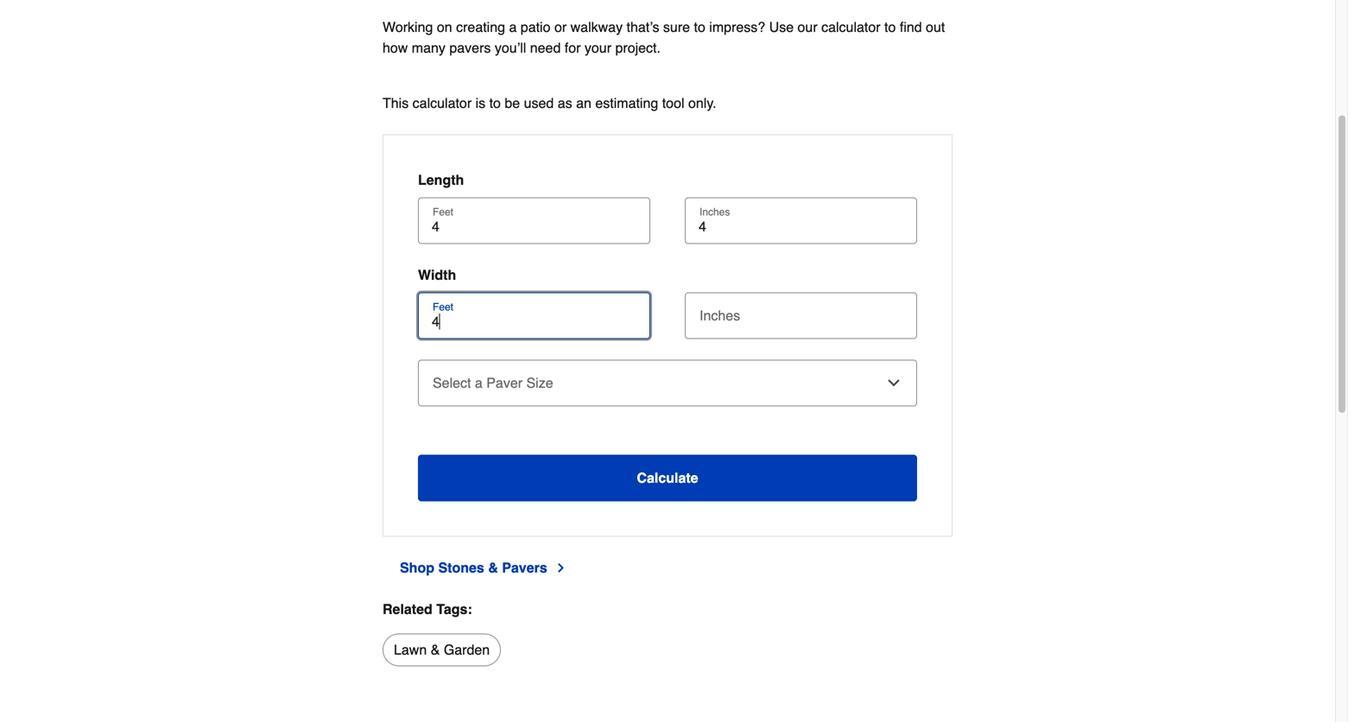 Task type: vqa. For each thing, say whether or not it's contained in the screenshot.
RELATED TAGS:
yes



Task type: describe. For each thing, give the bounding box(es) containing it.
0 horizontal spatial &
[[431, 642, 440, 658]]

tool
[[662, 95, 684, 111]]

an
[[576, 95, 592, 111]]

need
[[530, 40, 561, 56]]

used
[[524, 95, 554, 111]]

calculator inside working on creating a patio or walkway that's sure to impress? use our calculator to find out how many pavers you'll need for your project.
[[821, 19, 881, 35]]

as
[[558, 95, 572, 111]]

1 horizontal spatial to
[[694, 19, 705, 35]]

is
[[476, 95, 485, 111]]

pavers
[[502, 560, 547, 576]]

calculate button
[[418, 455, 917, 501]]

shop
[[400, 560, 434, 576]]

be
[[505, 95, 520, 111]]

stones
[[438, 560, 484, 576]]

only.
[[688, 95, 716, 111]]

out
[[926, 19, 945, 35]]

2 horizontal spatial to
[[884, 19, 896, 35]]

estimating
[[595, 95, 658, 111]]

on
[[437, 19, 452, 35]]

calculate
[[637, 470, 698, 486]]

0 horizontal spatial calculator
[[413, 95, 472, 111]]

impress?
[[709, 19, 765, 35]]

length
[[418, 172, 464, 188]]

project.
[[615, 40, 661, 56]]

working on creating a patio or walkway that's sure to impress? use our calculator to find out how many pavers you'll need for your project.
[[383, 19, 949, 56]]

walkway
[[571, 19, 623, 35]]

shop stones & pavers link
[[400, 557, 568, 578]]

shop stones & pavers
[[400, 560, 547, 576]]

0 horizontal spatial to
[[489, 95, 501, 111]]

creating
[[456, 19, 505, 35]]

sure
[[663, 19, 690, 35]]

your
[[585, 40, 611, 56]]

chevron right image
[[554, 561, 568, 575]]

this calculator is to be used as an estimating tool only.
[[383, 95, 716, 111]]

our
[[798, 19, 818, 35]]

width inches text field
[[692, 292, 910, 330]]



Task type: locate. For each thing, give the bounding box(es) containing it.
related
[[383, 601, 433, 617]]

pavers
[[449, 40, 491, 56]]

garden
[[444, 642, 490, 658]]

0 vertical spatial calculator
[[821, 19, 881, 35]]

& inside "link"
[[488, 560, 498, 576]]

patio
[[521, 19, 551, 35]]

find
[[900, 19, 922, 35]]

0 vertical spatial &
[[488, 560, 498, 576]]

width feet text field
[[425, 313, 643, 330]]

tags:
[[436, 601, 472, 617]]

1 vertical spatial calculator
[[413, 95, 472, 111]]

many
[[412, 40, 446, 56]]

& right lawn
[[431, 642, 440, 658]]

&
[[488, 560, 498, 576], [431, 642, 440, 658]]

this
[[383, 95, 409, 111]]

lawn & garden
[[394, 642, 490, 658]]

related tags:
[[383, 601, 472, 617]]

& left pavers
[[488, 560, 498, 576]]

you'll
[[495, 40, 526, 56]]

working
[[383, 19, 433, 35]]

length feet text field
[[425, 218, 643, 235]]

width
[[418, 267, 456, 283]]

1 horizontal spatial &
[[488, 560, 498, 576]]

use
[[769, 19, 794, 35]]

to right sure
[[694, 19, 705, 35]]

1 vertical spatial &
[[431, 642, 440, 658]]

1 horizontal spatial calculator
[[821, 19, 881, 35]]

to right is
[[489, 95, 501, 111]]

calculator right the our
[[821, 19, 881, 35]]

length inches text field
[[692, 218, 910, 235]]

calculator
[[821, 19, 881, 35], [413, 95, 472, 111]]

for
[[565, 40, 581, 56]]

lawn
[[394, 642, 427, 658]]

that's
[[627, 19, 659, 35]]

calculator left is
[[413, 95, 472, 111]]

lawn & garden link
[[383, 633, 501, 666]]

to left find
[[884, 19, 896, 35]]

to
[[694, 19, 705, 35], [884, 19, 896, 35], [489, 95, 501, 111]]

how
[[383, 40, 408, 56]]

or
[[554, 19, 567, 35]]

a
[[509, 19, 517, 35]]



